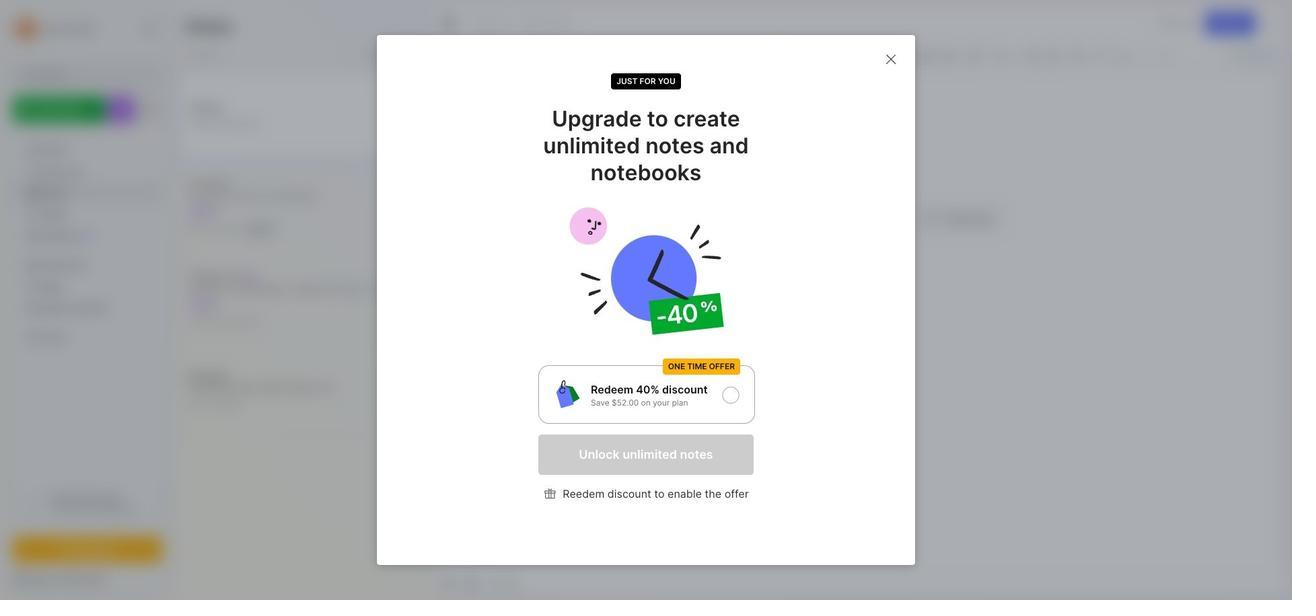 Task type: describe. For each thing, give the bounding box(es) containing it.
add tag image
[[463, 574, 479, 590]]

numbered list image
[[919, 46, 938, 65]]

Note Editor text field
[[432, 69, 1288, 568]]

note window element
[[431, 4, 1288, 596]]

Search text field
[[37, 69, 150, 81]]

expand note image
[[442, 15, 458, 32]]



Task type: vqa. For each thing, say whether or not it's contained in the screenshot.
the more actions FIELD
no



Task type: locate. For each thing, give the bounding box(es) containing it.
tree
[[5, 131, 170, 472]]

subscript image
[[1113, 46, 1131, 65]]

indent image
[[1023, 46, 1042, 65]]

clock illustration image
[[538, 203, 754, 340]]

None search field
[[37, 67, 150, 83]]

insert link image
[[966, 46, 985, 65]]

none search field inside main element
[[37, 67, 150, 83]]

bulleted list image
[[898, 46, 917, 65]]

outdent image
[[1045, 46, 1063, 65]]

expand tags image
[[17, 283, 26, 291]]

gift icon image
[[543, 487, 558, 501]]

add a reminder image
[[440, 574, 456, 590]]

superscript image
[[1091, 46, 1110, 65]]

None checkbox
[[538, 365, 755, 424]]

alignment image
[[989, 46, 1022, 65]]

checklist image
[[941, 46, 960, 65]]

highlight image
[[862, 46, 893, 65]]

main element
[[0, 0, 175, 600]]

dialog
[[377, 35, 915, 565]]

expand notebooks image
[[17, 262, 26, 270]]

tree inside main element
[[5, 131, 170, 472]]

strikethrough image
[[1070, 46, 1088, 65]]



